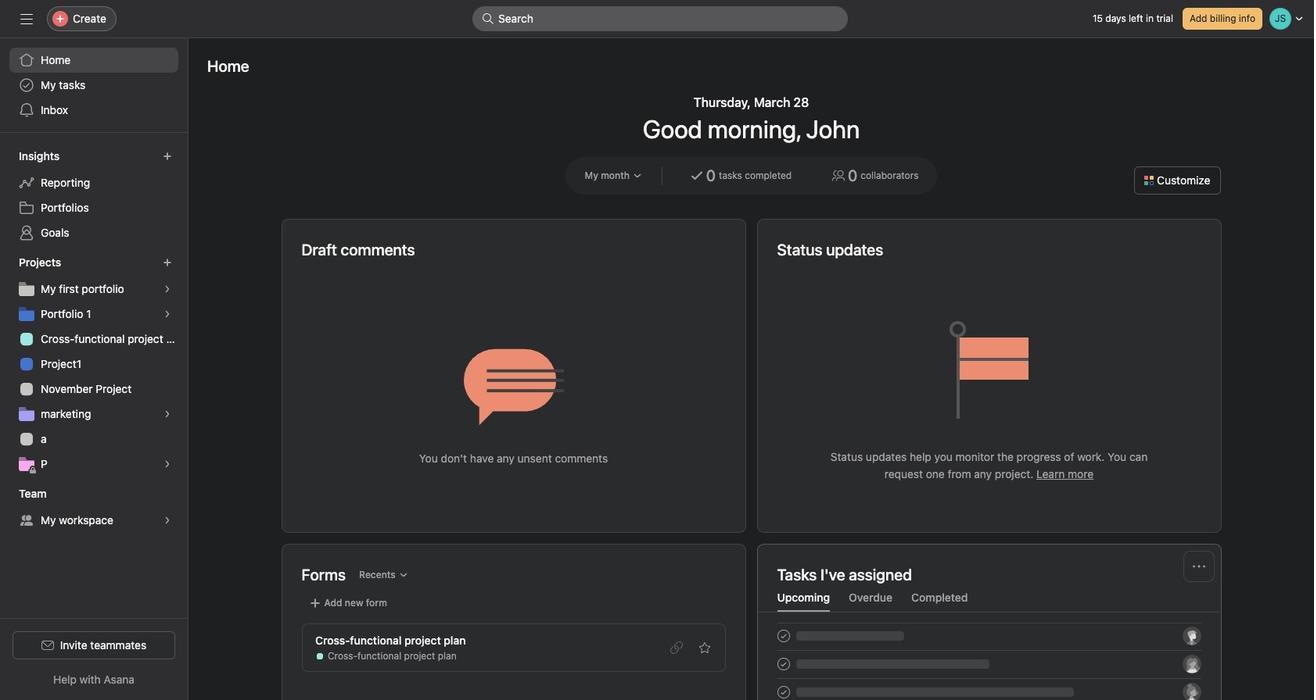 Task type: vqa. For each thing, say whether or not it's contained in the screenshot.
Projects on the left top of page
no



Task type: describe. For each thing, give the bounding box(es) containing it.
teams element
[[0, 480, 188, 537]]

new project or portfolio image
[[163, 258, 172, 268]]

actions image
[[1193, 561, 1205, 573]]

see details, p image
[[163, 460, 172, 469]]

copy form link image
[[670, 642, 683, 655]]

add to favorites image
[[698, 642, 711, 655]]

see details, marketing image
[[163, 410, 172, 419]]

insights element
[[0, 142, 188, 249]]



Task type: locate. For each thing, give the bounding box(es) containing it.
new insights image
[[163, 152, 172, 161]]

hide sidebar image
[[20, 13, 33, 25]]

see details, my workspace image
[[163, 516, 172, 526]]

see details, my first portfolio image
[[163, 285, 172, 294]]

see details, portfolio 1 image
[[163, 310, 172, 319]]

projects element
[[0, 249, 188, 480]]

global element
[[0, 38, 188, 132]]

list box
[[473, 6, 848, 31]]

prominent image
[[482, 13, 494, 25]]



